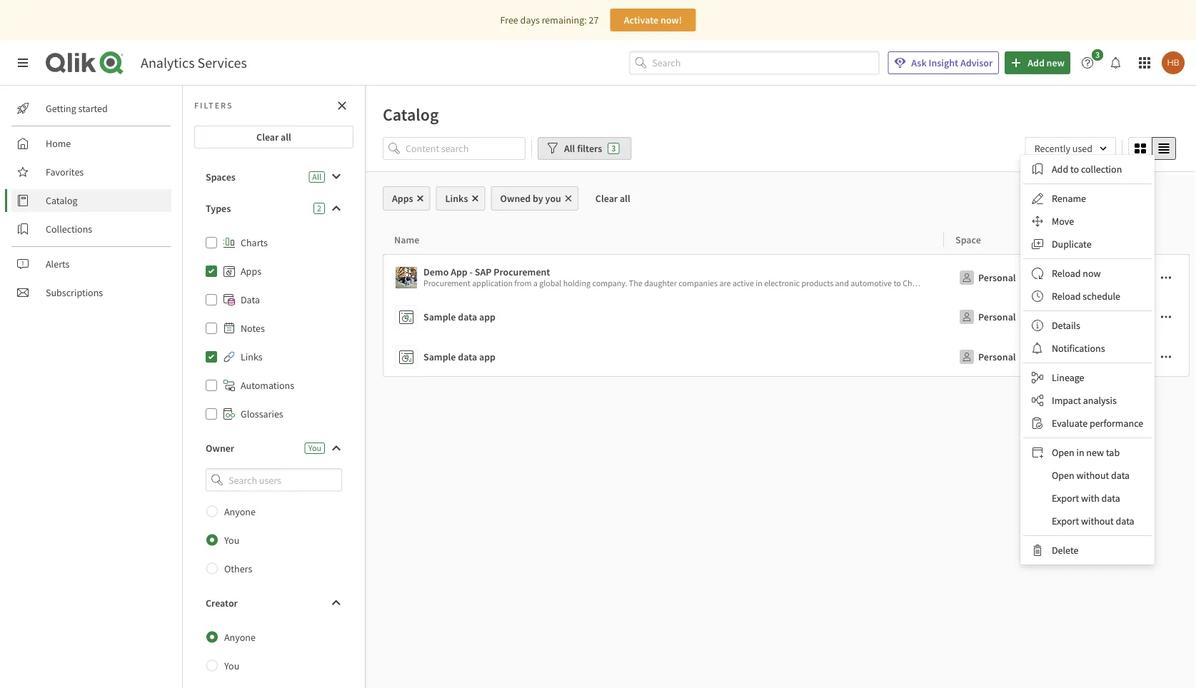 Task type: describe. For each thing, give the bounding box(es) containing it.
personal for third personal cell from the top
[[978, 351, 1016, 364]]

charts
[[241, 236, 268, 249]]

switch view group
[[1128, 137, 1176, 160]]

reload for reload now
[[1052, 267, 1081, 280]]

collections
[[46, 223, 92, 236]]

owned
[[500, 192, 531, 205]]

lineage
[[1052, 371, 1084, 384]]

open without data
[[1052, 469, 1130, 482]]

subscriptions link
[[11, 281, 171, 304]]

sample data app button for third personal cell from the top
[[395, 343, 938, 371]]

impact analysis button
[[1023, 389, 1152, 412]]

activate now!
[[624, 14, 682, 26]]

free days remaining: 27
[[500, 14, 599, 26]]

performance
[[1090, 417, 1144, 430]]

personal for 2nd personal cell from the top of the page
[[978, 311, 1016, 324]]

sample data app button for 2nd personal cell from the top of the page
[[395, 303, 938, 331]]

details button
[[1023, 314, 1152, 337]]

1 horizontal spatial clear
[[596, 192, 618, 205]]

more actions image
[[1161, 351, 1172, 363]]

open in new tab link
[[1023, 441, 1152, 464]]

2
[[317, 203, 321, 214]]

delete button
[[1023, 539, 1152, 562]]

holding
[[563, 278, 591, 289]]

types
[[206, 202, 231, 215]]

creator
[[206, 597, 238, 610]]

notifications button
[[1023, 337, 1152, 360]]

delete
[[1052, 544, 1079, 557]]

evaluate
[[1052, 417, 1088, 430]]

by
[[533, 192, 543, 205]]

0 horizontal spatial sap
[[475, 266, 492, 279]]

2 and from the left
[[941, 278, 955, 289]]

details
[[1052, 319, 1080, 332]]

impact
[[1052, 394, 1081, 407]]

alerts
[[46, 258, 70, 271]]

services
[[197, 54, 247, 72]]

analysis
[[1083, 394, 1117, 407]]

apps inside button
[[392, 192, 413, 205]]

analytics services element
[[141, 54, 247, 72]]

glossaries
[[241, 408, 283, 421]]

rename button
[[1023, 187, 1152, 210]]

ask insight advisor button
[[888, 51, 999, 74]]

collections link
[[11, 218, 171, 241]]

pharmaceutical
[[957, 278, 1013, 289]]

move button
[[1023, 210, 1152, 233]]

owner
[[206, 442, 234, 455]]

anyone for owner option group
[[224, 505, 256, 518]]

getting
[[46, 102, 76, 115]]

open without data link
[[1023, 464, 1152, 487]]

owned by you button
[[491, 186, 578, 211]]

bw
[[1128, 278, 1140, 289]]

export with data button
[[1023, 487, 1152, 510]]

move
[[1052, 215, 1074, 228]]

you for owner option group
[[224, 534, 239, 547]]

27
[[589, 14, 599, 26]]

creator button
[[194, 592, 354, 615]]

home link
[[11, 132, 171, 155]]

automotive
[[851, 278, 892, 289]]

sample data app for sample data app button related to 2nd personal cell from the top of the page
[[423, 311, 496, 324]]

getting started
[[46, 102, 108, 115]]

personal button for third personal cell from the top's sample data app button
[[956, 346, 1019, 369]]

favorites
[[46, 166, 84, 179]]

company.
[[592, 278, 627, 289]]

comes
[[1062, 278, 1086, 289]]

sample for third personal cell from the top's sample data app button
[[423, 351, 456, 364]]

add to collection button
[[1023, 158, 1152, 181]]

1 vertical spatial links
[[241, 351, 263, 364]]

advisor
[[960, 56, 993, 69]]

1 personal cell from the top
[[944, 254, 1104, 297]]

searchbar element
[[629, 51, 879, 74]]

favorites link
[[11, 161, 171, 184]]

export for export without data
[[1052, 515, 1079, 528]]

close sidebar menu image
[[17, 57, 29, 69]]

application
[[472, 278, 513, 289]]

app for third personal cell from the top
[[479, 351, 496, 364]]

all
[[564, 142, 575, 155]]

cell for third personal cell from the top
[[1104, 337, 1190, 377]]

clear all for right clear all button
[[596, 192, 630, 205]]

recently used image
[[1025, 137, 1116, 160]]

reload for reload schedule
[[1052, 290, 1081, 303]]

analytics
[[141, 54, 195, 72]]

demo
[[423, 266, 449, 279]]

space
[[956, 233, 981, 246]]

Search text field
[[652, 51, 879, 74]]

duplicate
[[1052, 238, 1092, 251]]

automations
[[241, 379, 294, 392]]

getting started link
[[11, 97, 171, 120]]

products
[[802, 278, 834, 289]]

without for open
[[1077, 469, 1109, 482]]

0 horizontal spatial procurement
[[423, 278, 471, 289]]

1 personal button from the top
[[956, 266, 1019, 289]]

reload schedule
[[1052, 290, 1121, 303]]

links inside links button
[[445, 192, 468, 205]]

are
[[719, 278, 731, 289]]

in inside demo app - sap procurement procurement application from a global holding company. the daughter companies are active in electronic products and automotive to chemicals and pharmaceutical etc. the data comes from a sap bw system.
[[756, 278, 763, 289]]

0 vertical spatial catalog
[[383, 104, 439, 125]]

cell for 2nd personal cell from the top of the page
[[1104, 297, 1190, 337]]

with
[[1081, 492, 1100, 505]]

notes
[[241, 322, 265, 335]]

3 personal cell from the top
[[944, 337, 1104, 377]]

open for open in new tab
[[1052, 446, 1075, 459]]

others
[[224, 562, 252, 575]]

personal for 1st personal cell
[[978, 271, 1016, 284]]

days
[[520, 14, 540, 26]]

reload now button
[[1023, 262, 1152, 285]]

export with data
[[1052, 492, 1120, 505]]

name
[[394, 233, 419, 246]]

cell for 1st personal cell
[[1104, 254, 1190, 297]]



Task type: vqa. For each thing, say whether or not it's contained in the screenshot.
an inside How do I load data into an app? 7 minutes
no



Task type: locate. For each thing, give the bounding box(es) containing it.
0 vertical spatial export
[[1052, 492, 1079, 505]]

procurement right the qlik sense app image
[[423, 278, 471, 289]]

1 vertical spatial without
[[1081, 515, 1114, 528]]

0 vertical spatial personal
[[978, 271, 1016, 284]]

links button
[[436, 186, 485, 211]]

procurement right -
[[494, 266, 550, 279]]

sap
[[475, 266, 492, 279], [1112, 278, 1126, 289]]

0 vertical spatial clear all
[[256, 131, 291, 144]]

2 vertical spatial you
[[224, 660, 239, 672]]

0 vertical spatial sample data app button
[[395, 303, 938, 331]]

2 personal button from the top
[[956, 306, 1019, 329]]

open down open in new tab
[[1052, 469, 1075, 482]]

0 vertical spatial links
[[445, 192, 468, 205]]

2 personal cell from the top
[[944, 297, 1104, 337]]

2 open from the top
[[1052, 469, 1075, 482]]

personal
[[978, 271, 1016, 284], [978, 311, 1016, 324], [978, 351, 1016, 364]]

3 personal button from the top
[[956, 346, 1019, 369]]

sap right -
[[475, 266, 492, 279]]

anyone down creator
[[224, 631, 256, 644]]

2 sample from the top
[[423, 351, 456, 364]]

cell
[[1104, 254, 1190, 297], [1104, 297, 1190, 337], [1104, 337, 1190, 377]]

sap left bw
[[1112, 278, 1126, 289]]

export
[[1052, 492, 1079, 505], [1052, 515, 1079, 528]]

0 horizontal spatial and
[[835, 278, 849, 289]]

1 horizontal spatial clear all button
[[584, 186, 642, 211]]

the left daughter
[[629, 278, 643, 289]]

menu containing add to collection
[[1021, 155, 1155, 565]]

personal button
[[956, 266, 1019, 289], [956, 306, 1019, 329], [956, 346, 1019, 369]]

1 the from the left
[[629, 278, 643, 289]]

1 vertical spatial catalog
[[46, 194, 78, 207]]

data
[[241, 294, 260, 306]]

3 personal from the top
[[978, 351, 1016, 364]]

rename
[[1052, 192, 1086, 205]]

2 personal from the top
[[978, 311, 1016, 324]]

chemicals
[[903, 278, 940, 289]]

menu
[[1021, 155, 1155, 565]]

1 sample from the top
[[423, 311, 456, 324]]

1 vertical spatial app
[[479, 351, 496, 364]]

impact analysis
[[1052, 394, 1117, 407]]

navigation pane element
[[0, 91, 182, 310]]

all
[[281, 131, 291, 144], [620, 192, 630, 205]]

app for 2nd personal cell from the top of the page
[[479, 311, 496, 324]]

open for open without data
[[1052, 469, 1075, 482]]

in inside open in new tab link
[[1077, 446, 1084, 459]]

filters
[[194, 100, 233, 111]]

0 vertical spatial sample data app
[[423, 311, 496, 324]]

demo app - sap procurement procurement application from a global holding company. the daughter companies are active in electronic products and automotive to chemicals and pharmaceutical etc. the data comes from a sap bw system.
[[423, 266, 1169, 289]]

global
[[539, 278, 562, 289]]

anyone for creator option group
[[224, 631, 256, 644]]

1 vertical spatial you
[[224, 534, 239, 547]]

0 vertical spatial apps
[[392, 192, 413, 205]]

app
[[479, 311, 496, 324], [479, 351, 496, 364]]

0 vertical spatial reload
[[1052, 267, 1081, 280]]

0 vertical spatial sample
[[423, 311, 456, 324]]

add to collection
[[1052, 163, 1122, 176]]

home
[[46, 137, 71, 150]]

clear all button down 3
[[584, 186, 642, 211]]

collection
[[1081, 163, 1122, 176]]

Content search text field
[[406, 137, 526, 160]]

sample data app for third personal cell from the top's sample data app button
[[423, 351, 496, 364]]

0 horizontal spatial to
[[894, 278, 901, 289]]

2 vertical spatial personal
[[978, 351, 1016, 364]]

anyone up "others"
[[224, 505, 256, 518]]

1 horizontal spatial to
[[1070, 163, 1079, 176]]

daughter
[[644, 278, 677, 289]]

open down evaluate
[[1052, 446, 1075, 459]]

1 vertical spatial all
[[620, 192, 630, 205]]

links right the apps button
[[445, 192, 468, 205]]

0 horizontal spatial catalog
[[46, 194, 78, 207]]

data inside button
[[1116, 515, 1135, 528]]

1 vertical spatial sample data app
[[423, 351, 496, 364]]

export inside 'export with data' button
[[1052, 492, 1079, 505]]

1 horizontal spatial apps
[[392, 192, 413, 205]]

1 horizontal spatial clear all
[[596, 192, 630, 205]]

2 from from the left
[[1088, 278, 1105, 289]]

ask
[[911, 56, 927, 69]]

1 open from the top
[[1052, 446, 1075, 459]]

to
[[1070, 163, 1079, 176], [894, 278, 901, 289]]

1 vertical spatial clear
[[596, 192, 618, 205]]

without down "with"
[[1081, 515, 1114, 528]]

0 vertical spatial you
[[308, 443, 321, 454]]

3
[[611, 143, 616, 154]]

from up schedule
[[1088, 278, 1105, 289]]

1 horizontal spatial in
[[1077, 446, 1084, 459]]

sample data app button
[[395, 303, 938, 331], [395, 343, 938, 371]]

alerts link
[[11, 253, 171, 276]]

apps button
[[383, 186, 430, 211]]

creator option group
[[194, 623, 354, 688]]

you for creator option group
[[224, 660, 239, 672]]

0 horizontal spatial links
[[241, 351, 263, 364]]

system.
[[1142, 278, 1169, 289]]

1 horizontal spatial a
[[1106, 278, 1111, 289]]

0 horizontal spatial a
[[533, 278, 538, 289]]

anyone inside owner option group
[[224, 505, 256, 518]]

without
[[1077, 469, 1109, 482], [1081, 515, 1114, 528]]

1 horizontal spatial sap
[[1112, 278, 1126, 289]]

in left new on the right bottom
[[1077, 446, 1084, 459]]

remaining:
[[542, 14, 587, 26]]

you inside creator option group
[[224, 660, 239, 672]]

1 vertical spatial anyone
[[224, 631, 256, 644]]

apps up data
[[241, 265, 261, 278]]

0 horizontal spatial from
[[514, 278, 532, 289]]

personal cell down duplicate
[[944, 254, 1104, 297]]

-
[[470, 266, 473, 279]]

1 vertical spatial clear all
[[596, 192, 630, 205]]

to left the chemicals
[[894, 278, 901, 289]]

personal button for sample data app button related to 2nd personal cell from the top of the page
[[956, 306, 1019, 329]]

1 export from the top
[[1052, 492, 1079, 505]]

apps up name
[[392, 192, 413, 205]]

2 sample data app button from the top
[[395, 343, 938, 371]]

3 cell from the top
[[1104, 337, 1190, 377]]

without down new on the right bottom
[[1077, 469, 1109, 482]]

add
[[1052, 163, 1068, 176]]

and right products
[[835, 278, 849, 289]]

a
[[533, 278, 538, 289], [1106, 278, 1111, 289]]

2 anyone from the top
[[224, 631, 256, 644]]

evaluate performance
[[1052, 417, 1144, 430]]

evaluate performance button
[[1023, 412, 1152, 435]]

1 personal from the top
[[978, 271, 1016, 284]]

export inside export without data button
[[1052, 515, 1079, 528]]

links down notes
[[241, 351, 263, 364]]

cell up analysis
[[1104, 337, 1190, 377]]

to right add
[[1070, 163, 1079, 176]]

started
[[78, 102, 108, 115]]

1 vertical spatial clear all button
[[584, 186, 642, 211]]

1 horizontal spatial procurement
[[494, 266, 550, 279]]

2 app from the top
[[479, 351, 496, 364]]

1 cell from the top
[[1104, 254, 1190, 297]]

apps
[[392, 192, 413, 205], [241, 265, 261, 278]]

1 vertical spatial reload
[[1052, 290, 1081, 303]]

you
[[308, 443, 321, 454], [224, 534, 239, 547], [224, 660, 239, 672]]

0 horizontal spatial clear all
[[256, 131, 291, 144]]

owner option group
[[194, 497, 354, 583]]

cell down system.
[[1104, 297, 1190, 337]]

analytics services
[[141, 54, 247, 72]]

open in new tab
[[1052, 446, 1120, 459]]

a up schedule
[[1106, 278, 1111, 289]]

owned by you
[[500, 192, 561, 205]]

activate
[[624, 14, 659, 26]]

2 export from the top
[[1052, 515, 1079, 528]]

0 horizontal spatial all
[[281, 131, 291, 144]]

to inside button
[[1070, 163, 1079, 176]]

reload
[[1052, 267, 1081, 280], [1052, 290, 1081, 303]]

the right etc.
[[1030, 278, 1043, 289]]

export left "with"
[[1052, 492, 1079, 505]]

qlik sense app image
[[396, 267, 417, 289]]

now
[[1083, 267, 1101, 280]]

2 reload from the top
[[1052, 290, 1081, 303]]

2 vertical spatial personal button
[[956, 346, 1019, 369]]

anyone inside creator option group
[[224, 631, 256, 644]]

1 vertical spatial personal button
[[956, 306, 1019, 329]]

0 vertical spatial to
[[1070, 163, 1079, 176]]

1 vertical spatial in
[[1077, 446, 1084, 459]]

without inside button
[[1081, 515, 1114, 528]]

you inside owner option group
[[224, 534, 239, 547]]

catalog inside navigation pane element
[[46, 194, 78, 207]]

schedule
[[1083, 290, 1121, 303]]

1 a from the left
[[533, 278, 538, 289]]

personal cell
[[944, 254, 1104, 297], [944, 297, 1104, 337], [944, 337, 1104, 377]]

reload schedule button
[[1023, 285, 1152, 308]]

export up delete
[[1052, 515, 1079, 528]]

2 the from the left
[[1030, 278, 1043, 289]]

1 horizontal spatial links
[[445, 192, 468, 205]]

active
[[733, 278, 754, 289]]

without for export
[[1081, 515, 1114, 528]]

electronic
[[764, 278, 800, 289]]

reload down comes
[[1052, 290, 1081, 303]]

1 horizontal spatial and
[[941, 278, 955, 289]]

insight
[[929, 56, 958, 69]]

catalog link
[[11, 189, 171, 212]]

1 vertical spatial export
[[1052, 515, 1079, 528]]

procurement
[[494, 266, 550, 279], [423, 278, 471, 289]]

new
[[1086, 446, 1104, 459]]

subscriptions
[[46, 286, 103, 299]]

clear all for top clear all button
[[256, 131, 291, 144]]

etc.
[[1015, 278, 1028, 289]]

personal cell down details
[[944, 337, 1104, 377]]

lineage button
[[1023, 366, 1152, 389]]

filters region
[[366, 134, 1196, 171]]

0 vertical spatial without
[[1077, 469, 1109, 482]]

sample data app
[[423, 311, 496, 324], [423, 351, 496, 364]]

1 vertical spatial sample data app button
[[395, 343, 938, 371]]

1 and from the left
[[835, 278, 849, 289]]

0 vertical spatial clear
[[256, 131, 279, 144]]

0 horizontal spatial in
[[756, 278, 763, 289]]

1 app from the top
[[479, 311, 496, 324]]

clear
[[256, 131, 279, 144], [596, 192, 618, 205]]

0 vertical spatial in
[[756, 278, 763, 289]]

filters
[[577, 142, 602, 155]]

reload left now
[[1052, 267, 1081, 280]]

catalog down the favorites
[[46, 194, 78, 207]]

0 vertical spatial personal button
[[956, 266, 1019, 289]]

2 sample data app from the top
[[423, 351, 496, 364]]

tab
[[1106, 446, 1120, 459]]

2 a from the left
[[1106, 278, 1111, 289]]

clear all button down filters
[[194, 126, 354, 149]]

1 horizontal spatial all
[[620, 192, 630, 205]]

sample for sample data app button related to 2nd personal cell from the top of the page
[[423, 311, 456, 324]]

1 sample data app button from the top
[[395, 303, 938, 331]]

0 vertical spatial clear all button
[[194, 126, 354, 149]]

ask insight advisor
[[911, 56, 993, 69]]

1 vertical spatial to
[[894, 278, 901, 289]]

to inside demo app - sap procurement procurement application from a global holding company. the daughter companies are active in electronic products and automotive to chemicals and pharmaceutical etc. the data comes from a sap bw system.
[[894, 278, 901, 289]]

0 horizontal spatial the
[[629, 278, 643, 289]]

1 horizontal spatial the
[[1030, 278, 1043, 289]]

in right active
[[756, 278, 763, 289]]

0 vertical spatial open
[[1052, 446, 1075, 459]]

duplicate button
[[1023, 233, 1152, 256]]

1 anyone from the top
[[224, 505, 256, 518]]

you
[[545, 192, 561, 205]]

personal cell down etc.
[[944, 297, 1104, 337]]

data
[[1045, 278, 1061, 289], [458, 311, 477, 324], [458, 351, 477, 364], [1111, 469, 1130, 482], [1102, 492, 1120, 505], [1116, 515, 1135, 528]]

0 horizontal spatial clear all button
[[194, 126, 354, 149]]

data inside button
[[1102, 492, 1120, 505]]

0 vertical spatial all
[[281, 131, 291, 144]]

1 horizontal spatial from
[[1088, 278, 1105, 289]]

0 vertical spatial anyone
[[224, 505, 256, 518]]

1 vertical spatial sample
[[423, 351, 456, 364]]

export without data
[[1052, 515, 1135, 528]]

1 reload from the top
[[1052, 267, 1081, 280]]

1 sample data app from the top
[[423, 311, 496, 324]]

from left global on the left
[[514, 278, 532, 289]]

export for export with data
[[1052, 492, 1079, 505]]

companies
[[679, 278, 718, 289]]

1 vertical spatial apps
[[241, 265, 261, 278]]

and right the chemicals
[[941, 278, 955, 289]]

and
[[835, 278, 849, 289], [941, 278, 955, 289]]

catalog up content search text box
[[383, 104, 439, 125]]

0 vertical spatial app
[[479, 311, 496, 324]]

export without data button
[[1023, 510, 1152, 533]]

1 vertical spatial personal
[[978, 311, 1016, 324]]

free
[[500, 14, 518, 26]]

2 cell from the top
[[1104, 297, 1190, 337]]

1 from from the left
[[514, 278, 532, 289]]

1 vertical spatial open
[[1052, 469, 1075, 482]]

0 horizontal spatial clear
[[256, 131, 279, 144]]

a left global on the left
[[533, 278, 538, 289]]

1 horizontal spatial catalog
[[383, 104, 439, 125]]

cell right now
[[1104, 254, 1190, 297]]

data inside demo app - sap procurement procurement application from a global holding company. the daughter companies are active in electronic products and automotive to chemicals and pharmaceutical etc. the data comes from a sap bw system.
[[1045, 278, 1061, 289]]

0 horizontal spatial apps
[[241, 265, 261, 278]]



